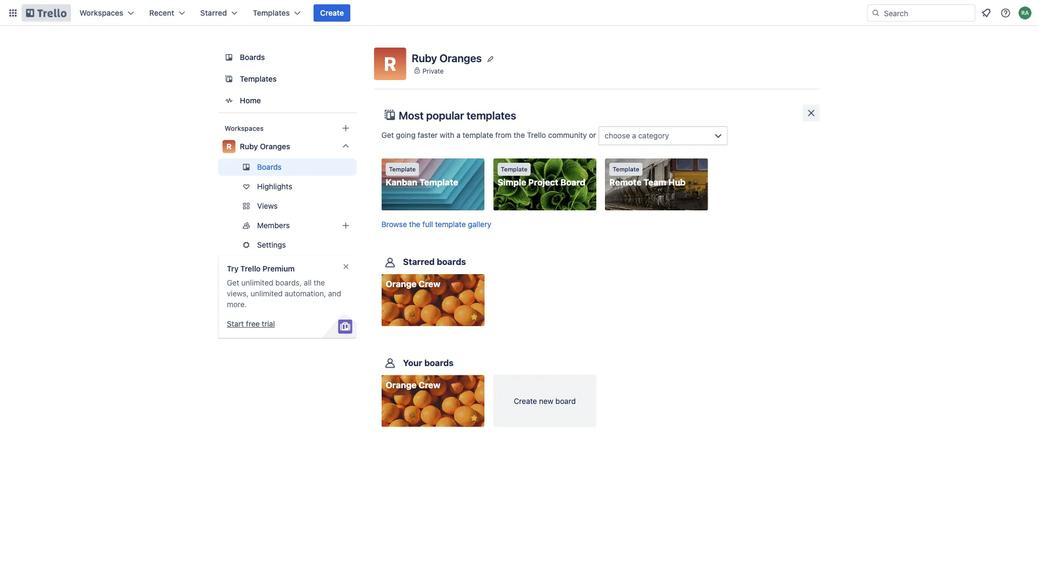 Task type: locate. For each thing, give the bounding box(es) containing it.
most
[[399, 109, 424, 121]]

1 horizontal spatial ruby oranges
[[412, 52, 482, 64]]

orange crew down starred boards
[[386, 279, 441, 289]]

a right choose
[[632, 131, 636, 140]]

1 click to unstar this board. it will be removed from your starred list. image from the top
[[470, 312, 479, 322]]

r down home image
[[226, 142, 232, 151]]

0 horizontal spatial trello
[[241, 264, 261, 273]]

0 vertical spatial oranges
[[440, 52, 482, 64]]

create inside button
[[320, 8, 344, 17]]

1 vertical spatial r
[[226, 142, 232, 151]]

templates
[[467, 109, 516, 121]]

choose
[[605, 131, 630, 140]]

1 horizontal spatial create
[[514, 396, 537, 405]]

orange crew for 1st orange crew link from the bottom
[[386, 380, 441, 390]]

2 boards link from the top
[[218, 158, 357, 176]]

1 vertical spatial the
[[409, 220, 421, 229]]

orange
[[386, 279, 417, 289], [386, 380, 417, 390]]

ruby up private
[[412, 52, 437, 64]]

browse the full template gallery
[[382, 220, 492, 229]]

0 vertical spatial click to unstar this board. it will be removed from your starred list. image
[[470, 312, 479, 322]]

search image
[[872, 9, 881, 17]]

oranges up private
[[440, 52, 482, 64]]

get up views, at the left of page
[[227, 278, 239, 287]]

1 horizontal spatial starred
[[403, 257, 435, 267]]

0 horizontal spatial ruby
[[240, 142, 258, 151]]

1 vertical spatial ruby oranges
[[240, 142, 290, 151]]

boards for starred boards
[[437, 257, 466, 267]]

template
[[389, 166, 416, 173], [501, 166, 528, 173], [613, 166, 640, 173], [420, 177, 458, 187]]

highlights
[[257, 182, 292, 191]]

template up remote
[[613, 166, 640, 173]]

create for create new board
[[514, 396, 537, 405]]

unlimited up views, at the left of page
[[241, 278, 273, 287]]

boards down the browse the full template gallery
[[437, 257, 466, 267]]

try trello premium get unlimited boards, all the views, unlimited automation, and more.
[[227, 264, 341, 309]]

2 orange crew from the top
[[386, 380, 441, 390]]

orange crew link down starred boards
[[382, 274, 485, 326]]

1 horizontal spatial a
[[632, 131, 636, 140]]

template right full
[[435, 220, 466, 229]]

1 orange crew from the top
[[386, 279, 441, 289]]

browse
[[382, 220, 407, 229]]

the right from
[[514, 130, 525, 139]]

starred down full
[[403, 257, 435, 267]]

template inside 'template remote team hub'
[[613, 166, 640, 173]]

board
[[556, 396, 576, 405]]

1 vertical spatial starred
[[403, 257, 435, 267]]

1 vertical spatial boards link
[[218, 158, 357, 176]]

template down templates
[[463, 130, 493, 139]]

oranges
[[440, 52, 482, 64], [260, 142, 290, 151]]

0 vertical spatial workspaces
[[80, 8, 123, 17]]

views link
[[218, 197, 357, 215]]

workspaces
[[80, 8, 123, 17], [225, 124, 264, 132]]

orange crew
[[386, 279, 441, 289], [386, 380, 441, 390]]

r button
[[374, 48, 406, 80]]

1 vertical spatial orange
[[386, 380, 417, 390]]

orange crew down your
[[386, 380, 441, 390]]

r inside button
[[384, 52, 396, 75]]

trello
[[527, 130, 546, 139], [241, 264, 261, 273]]

0 vertical spatial boards
[[437, 257, 466, 267]]

starred for starred boards
[[403, 257, 435, 267]]

get left going
[[382, 130, 394, 139]]

1 orange from the top
[[386, 279, 417, 289]]

kanban
[[386, 177, 418, 187]]

orange crew link down your boards
[[382, 375, 485, 427]]

ruby oranges up highlights
[[240, 142, 290, 151]]

1 vertical spatial get
[[227, 278, 239, 287]]

ruby
[[412, 52, 437, 64], [240, 142, 258, 151]]

template inside "template simple project board"
[[501, 166, 528, 173]]

oranges up highlights
[[260, 142, 290, 151]]

0 vertical spatial ruby
[[412, 52, 437, 64]]

home link
[[218, 91, 357, 110]]

your boards
[[403, 358, 454, 368]]

ruby oranges
[[412, 52, 482, 64], [240, 142, 290, 151]]

community
[[548, 130, 587, 139]]

1 horizontal spatial ruby
[[412, 52, 437, 64]]

templates right starred popup button
[[253, 8, 290, 17]]

boards right your
[[424, 358, 454, 368]]

and
[[328, 289, 341, 298]]

orange crew link
[[382, 274, 485, 326], [382, 375, 485, 427]]

1 horizontal spatial get
[[382, 130, 394, 139]]

0 horizontal spatial get
[[227, 278, 239, 287]]

1 crew from the top
[[419, 279, 441, 289]]

get going faster with a template from the trello community or
[[382, 130, 598, 139]]

2 vertical spatial the
[[314, 278, 325, 287]]

templates up home
[[240, 74, 277, 83]]

starred
[[200, 8, 227, 17], [403, 257, 435, 267]]

1 vertical spatial oranges
[[260, 142, 290, 151]]

starred right recent popup button
[[200, 8, 227, 17]]

project
[[529, 177, 559, 187]]

template up simple
[[501, 166, 528, 173]]

1 vertical spatial orange crew
[[386, 380, 441, 390]]

0 vertical spatial orange crew link
[[382, 274, 485, 326]]

0 vertical spatial trello
[[527, 130, 546, 139]]

1 vertical spatial click to unstar this board. it will be removed from your starred list. image
[[470, 413, 479, 423]]

1 horizontal spatial r
[[384, 52, 396, 75]]

0 vertical spatial the
[[514, 130, 525, 139]]

starred inside popup button
[[200, 8, 227, 17]]

0 horizontal spatial a
[[457, 130, 461, 139]]

orange down starred boards
[[386, 279, 417, 289]]

0 horizontal spatial the
[[314, 278, 325, 287]]

template remote team hub
[[610, 166, 686, 187]]

2 orange from the top
[[386, 380, 417, 390]]

1 orange crew link from the top
[[382, 274, 485, 326]]

private
[[423, 67, 444, 75]]

boards link up templates link
[[218, 48, 357, 67]]

0 vertical spatial orange crew
[[386, 279, 441, 289]]

0 horizontal spatial ruby oranges
[[240, 142, 290, 151]]

1 vertical spatial boards
[[257, 163, 282, 171]]

0 vertical spatial templates
[[253, 8, 290, 17]]

0 horizontal spatial starred
[[200, 8, 227, 17]]

boards right board image
[[240, 53, 265, 62]]

2 horizontal spatial the
[[514, 130, 525, 139]]

gallery
[[468, 220, 492, 229]]

0 vertical spatial boards
[[240, 53, 265, 62]]

boards up highlights
[[257, 163, 282, 171]]

full
[[423, 220, 433, 229]]

ruby down home
[[240, 142, 258, 151]]

templates
[[253, 8, 290, 17], [240, 74, 277, 83]]

ruby oranges up private
[[412, 52, 482, 64]]

0 vertical spatial boards link
[[218, 48, 357, 67]]

crew for click to unstar this board. it will be removed from your starred list. icon related to 1st orange crew link from the top
[[419, 279, 441, 289]]

0 vertical spatial r
[[384, 52, 396, 75]]

1 vertical spatial crew
[[419, 380, 441, 390]]

orange down your
[[386, 380, 417, 390]]

boards link up highlights link at top
[[218, 158, 357, 176]]

board image
[[223, 51, 236, 64]]

category
[[639, 131, 669, 140]]

the
[[514, 130, 525, 139], [409, 220, 421, 229], [314, 278, 325, 287]]

r
[[384, 52, 396, 75], [226, 142, 232, 151]]

boards for your boards
[[424, 358, 454, 368]]

boards link
[[218, 48, 357, 67], [218, 158, 357, 176]]

0 vertical spatial get
[[382, 130, 394, 139]]

0 vertical spatial create
[[320, 8, 344, 17]]

create
[[320, 8, 344, 17], [514, 396, 537, 405]]

crew down starred boards
[[419, 279, 441, 289]]

crew
[[419, 279, 441, 289], [419, 380, 441, 390]]

the inside try trello premium get unlimited boards, all the views, unlimited automation, and more.
[[314, 278, 325, 287]]

Search field
[[881, 5, 975, 21]]

0 vertical spatial starred
[[200, 8, 227, 17]]

remote
[[610, 177, 642, 187]]

template right kanban
[[420, 177, 458, 187]]

template kanban template
[[386, 166, 458, 187]]

a right with
[[457, 130, 461, 139]]

starred button
[[194, 4, 244, 22]]

with
[[440, 130, 455, 139]]

r left private
[[384, 52, 396, 75]]

orange for 1st orange crew link from the bottom
[[386, 380, 417, 390]]

0 vertical spatial crew
[[419, 279, 441, 289]]

template
[[463, 130, 493, 139], [435, 220, 466, 229]]

click to unstar this board. it will be removed from your starred list. image
[[470, 312, 479, 322], [470, 413, 479, 423]]

get
[[382, 130, 394, 139], [227, 278, 239, 287]]

template for remote
[[613, 166, 640, 173]]

premium
[[263, 264, 295, 273]]

going
[[396, 130, 416, 139]]

1 horizontal spatial trello
[[527, 130, 546, 139]]

boards
[[240, 53, 265, 62], [257, 163, 282, 171]]

create new board
[[514, 396, 576, 405]]

the right "all"
[[314, 278, 325, 287]]

1 vertical spatial boards
[[424, 358, 454, 368]]

template up kanban
[[389, 166, 416, 173]]

crew down your boards
[[419, 380, 441, 390]]

members link
[[218, 217, 357, 234]]

starred boards
[[403, 257, 466, 267]]

template for simple
[[501, 166, 528, 173]]

the left full
[[409, 220, 421, 229]]

orange for 1st orange crew link from the top
[[386, 279, 417, 289]]

1 vertical spatial ruby
[[240, 142, 258, 151]]

a
[[457, 130, 461, 139], [632, 131, 636, 140]]

0 vertical spatial orange
[[386, 279, 417, 289]]

2 crew from the top
[[419, 380, 441, 390]]

0 horizontal spatial workspaces
[[80, 8, 123, 17]]

unlimited
[[241, 278, 273, 287], [251, 289, 283, 298]]

the for try trello premium get unlimited boards, all the views, unlimited automation, and more.
[[314, 278, 325, 287]]

0 horizontal spatial create
[[320, 8, 344, 17]]

create button
[[314, 4, 351, 22]]

highlights link
[[218, 178, 357, 195]]

1 vertical spatial trello
[[241, 264, 261, 273]]

trello inside try trello premium get unlimited boards, all the views, unlimited automation, and more.
[[241, 264, 261, 273]]

0 horizontal spatial oranges
[[260, 142, 290, 151]]

1 horizontal spatial oranges
[[440, 52, 482, 64]]

trello right try at the top of page
[[241, 264, 261, 273]]

2 click to unstar this board. it will be removed from your starred list. image from the top
[[470, 413, 479, 423]]

boards
[[437, 257, 466, 267], [424, 358, 454, 368]]

unlimited down boards,
[[251, 289, 283, 298]]

1 horizontal spatial workspaces
[[225, 124, 264, 132]]

1 vertical spatial orange crew link
[[382, 375, 485, 427]]

trello left community
[[527, 130, 546, 139]]

recent
[[149, 8, 174, 17]]

1 vertical spatial create
[[514, 396, 537, 405]]

templates link
[[218, 69, 357, 89]]

templates button
[[246, 4, 307, 22]]



Task type: describe. For each thing, give the bounding box(es) containing it.
1 vertical spatial template
[[435, 220, 466, 229]]

home
[[240, 96, 261, 105]]

back to home image
[[26, 4, 67, 22]]

click to unstar this board. it will be removed from your starred list. image for 1st orange crew link from the top
[[470, 312, 479, 322]]

template simple project board
[[498, 166, 586, 187]]

team
[[644, 177, 667, 187]]

most popular templates
[[399, 109, 516, 121]]

or
[[589, 130, 596, 139]]

0 vertical spatial unlimited
[[241, 278, 273, 287]]

trial
[[262, 319, 275, 328]]

your
[[403, 358, 422, 368]]

ruby anderson (rubyanderson7) image
[[1019, 6, 1032, 19]]

0 vertical spatial ruby oranges
[[412, 52, 482, 64]]

template for kanban
[[389, 166, 416, 173]]

popular
[[426, 109, 464, 121]]

create a workspace image
[[339, 122, 352, 135]]

settings link
[[218, 236, 357, 254]]

0 horizontal spatial r
[[226, 142, 232, 151]]

1 vertical spatial templates
[[240, 74, 277, 83]]

create for create
[[320, 8, 344, 17]]

the for get going faster with a template from the trello community or
[[514, 130, 525, 139]]

1 boards link from the top
[[218, 48, 357, 67]]

settings
[[257, 240, 286, 249]]

from
[[496, 130, 512, 139]]

start free trial
[[227, 319, 275, 328]]

open information menu image
[[1001, 8, 1011, 18]]

template board image
[[223, 72, 236, 85]]

members
[[257, 221, 290, 230]]

try
[[227, 264, 239, 273]]

add image
[[339, 219, 352, 232]]

0 vertical spatial template
[[463, 130, 493, 139]]

start free trial button
[[227, 319, 275, 329]]

0 notifications image
[[980, 6, 993, 19]]

views
[[257, 201, 278, 210]]

1 horizontal spatial the
[[409, 220, 421, 229]]

free
[[246, 319, 260, 328]]

1 vertical spatial unlimited
[[251, 289, 283, 298]]

templates inside dropdown button
[[253, 8, 290, 17]]

all
[[304, 278, 312, 287]]

browse the full template gallery link
[[382, 220, 492, 229]]

starred for starred
[[200, 8, 227, 17]]

hub
[[669, 177, 686, 187]]

get inside try trello premium get unlimited boards, all the views, unlimited automation, and more.
[[227, 278, 239, 287]]

workspaces button
[[73, 4, 141, 22]]

home image
[[223, 94, 236, 107]]

workspaces inside popup button
[[80, 8, 123, 17]]

switch to… image
[[8, 8, 18, 18]]

click to unstar this board. it will be removed from your starred list. image for 1st orange crew link from the bottom
[[470, 413, 479, 423]]

orange crew for 1st orange crew link from the top
[[386, 279, 441, 289]]

primary element
[[0, 0, 1039, 26]]

crew for click to unstar this board. it will be removed from your starred list. icon related to 1st orange crew link from the bottom
[[419, 380, 441, 390]]

more.
[[227, 300, 247, 309]]

2 orange crew link from the top
[[382, 375, 485, 427]]

1 vertical spatial workspaces
[[225, 124, 264, 132]]

faster
[[418, 130, 438, 139]]

boards,
[[276, 278, 302, 287]]

board
[[561, 177, 586, 187]]

simple
[[498, 177, 527, 187]]

start
[[227, 319, 244, 328]]

new
[[539, 396, 554, 405]]

views,
[[227, 289, 249, 298]]

choose a category
[[605, 131, 669, 140]]

recent button
[[143, 4, 192, 22]]

automation,
[[285, 289, 326, 298]]



Task type: vqa. For each thing, say whether or not it's contained in the screenshot.
the My Trello board in the My Trello board link
no



